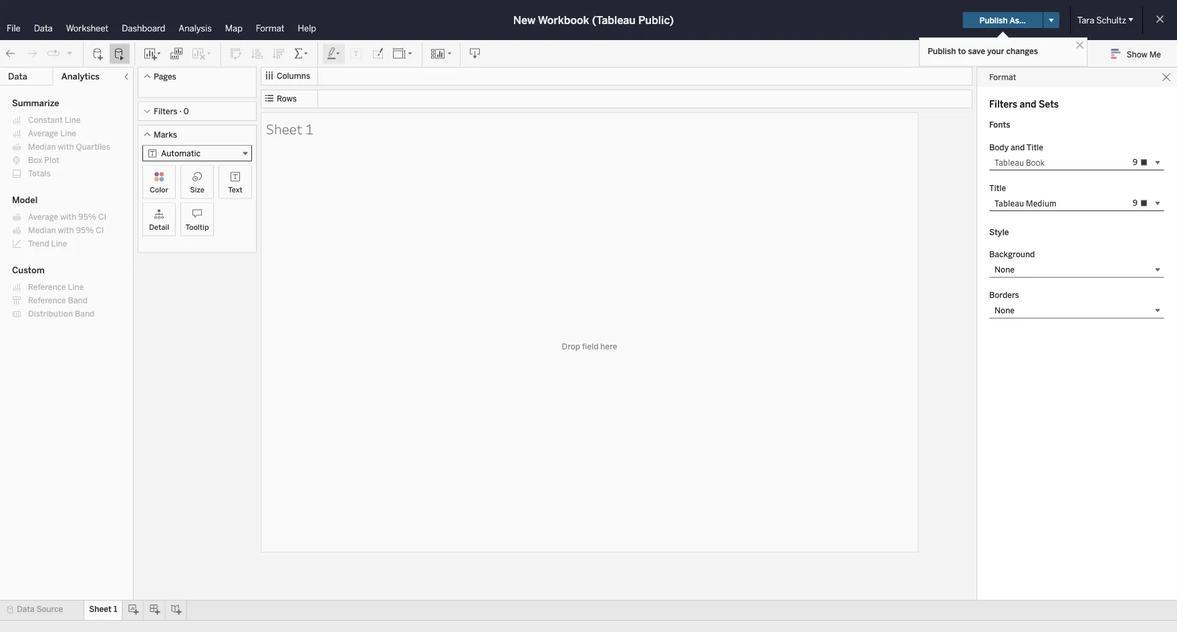 Task type: describe. For each thing, give the bounding box(es) containing it.
drop field here
[[562, 342, 618, 351]]

0 vertical spatial data
[[34, 23, 53, 33]]

file
[[7, 23, 21, 33]]

text
[[228, 185, 243, 194]]

here
[[601, 342, 618, 351]]

filters for filters · 0
[[154, 107, 178, 116]]

totals
[[28, 169, 51, 179]]

new workbook (tableau public)
[[514, 14, 674, 26]]

and for sets
[[1020, 99, 1037, 110]]

show
[[1128, 49, 1148, 59]]

resume auto updates image
[[113, 47, 126, 61]]

quartiles
[[76, 142, 110, 152]]

rows
[[277, 94, 297, 104]]

columns
[[277, 71, 311, 81]]

publish for publish as...
[[980, 15, 1009, 25]]

median for median with 95% ci
[[28, 226, 56, 235]]

with for median with 95% ci
[[58, 226, 74, 235]]

1 horizontal spatial format
[[990, 72, 1017, 82]]

undo image
[[4, 47, 17, 61]]

line for reference line
[[68, 283, 84, 292]]

average for average line
[[28, 129, 58, 138]]

body
[[990, 142, 1009, 152]]

size
[[190, 185, 205, 194]]

worksheet
[[66, 23, 109, 33]]

to
[[959, 46, 967, 56]]

sort descending image
[[272, 47, 286, 61]]

show me
[[1128, 49, 1162, 59]]

new data source image
[[92, 47, 105, 61]]

clear sheet image
[[191, 47, 213, 61]]

publish as... button
[[964, 12, 1043, 28]]

sort ascending image
[[251, 47, 264, 61]]

ci for median with 95% ci
[[96, 226, 104, 235]]

publish as...
[[980, 15, 1027, 25]]

with for median with quartiles
[[58, 142, 74, 152]]

tara schultz
[[1078, 15, 1127, 25]]

close image
[[1074, 39, 1087, 52]]

1 horizontal spatial 1
[[306, 119, 314, 138]]

0 horizontal spatial title
[[990, 183, 1007, 193]]

constant line
[[28, 115, 81, 125]]

save
[[969, 46, 986, 56]]

trend
[[28, 239, 49, 249]]

schultz
[[1097, 15, 1127, 25]]

fit image
[[393, 47, 414, 61]]

pages
[[154, 72, 176, 81]]

average for average with 95% ci
[[28, 212, 58, 222]]

your
[[988, 46, 1005, 56]]

band for reference band
[[68, 296, 88, 306]]

tara
[[1078, 15, 1095, 25]]

totals image
[[294, 47, 310, 61]]

average line
[[28, 129, 76, 138]]

body and title
[[990, 142, 1044, 152]]

1 horizontal spatial sheet 1
[[266, 119, 314, 138]]

filters for filters and sets
[[990, 99, 1018, 110]]

distribution band
[[28, 309, 95, 319]]

background
[[990, 250, 1036, 259]]

box plot
[[28, 156, 59, 165]]

analysis
[[179, 23, 212, 33]]

1 vertical spatial sheet 1
[[89, 605, 117, 615]]

plot
[[44, 156, 59, 165]]

line for average line
[[60, 129, 76, 138]]

drop
[[562, 342, 581, 351]]

sets
[[1039, 99, 1060, 110]]

data source
[[17, 605, 63, 615]]

redo image
[[25, 47, 39, 61]]



Task type: locate. For each thing, give the bounding box(es) containing it.
average down model on the top of the page
[[28, 212, 58, 222]]

and
[[1020, 99, 1037, 110], [1011, 142, 1026, 152]]

borders
[[990, 291, 1020, 300]]

1 vertical spatial with
[[60, 212, 76, 222]]

detail
[[149, 223, 169, 232]]

95% for average with 95% ci
[[78, 212, 96, 222]]

format up sort descending image
[[256, 23, 285, 33]]

1 horizontal spatial sheet
[[266, 119, 303, 138]]

band down reference band
[[75, 309, 95, 319]]

0 vertical spatial 95%
[[78, 212, 96, 222]]

highlight image
[[326, 47, 342, 61]]

1 right source
[[114, 605, 117, 615]]

with for average with 95% ci
[[60, 212, 76, 222]]

1 vertical spatial data
[[8, 71, 27, 82]]

median for median with quartiles
[[28, 142, 56, 152]]

95% for median with 95% ci
[[76, 226, 94, 235]]

publish inside button
[[980, 15, 1009, 25]]

2 reference from the top
[[28, 296, 66, 306]]

95%
[[78, 212, 96, 222], [76, 226, 94, 235]]

title down body
[[990, 183, 1007, 193]]

ci for average with 95% ci
[[98, 212, 106, 222]]

download image
[[469, 47, 482, 61]]

average down constant
[[28, 129, 58, 138]]

filters
[[990, 99, 1018, 110], [154, 107, 178, 116]]

new worksheet image
[[143, 47, 162, 61]]

custom
[[12, 265, 45, 276]]

ci down the average with 95% ci
[[96, 226, 104, 235]]

and right body
[[1011, 142, 1026, 152]]

trend line
[[28, 239, 67, 249]]

0 vertical spatial with
[[58, 142, 74, 152]]

title right body
[[1027, 142, 1044, 152]]

ci
[[98, 212, 106, 222], [96, 226, 104, 235]]

reference band
[[28, 296, 88, 306]]

reference up distribution
[[28, 296, 66, 306]]

0 horizontal spatial 1
[[114, 605, 117, 615]]

95% down the average with 95% ci
[[76, 226, 94, 235]]

0
[[184, 107, 189, 116]]

line up average line
[[65, 115, 81, 125]]

ci up median with 95% ci on the left top
[[98, 212, 106, 222]]

0 vertical spatial sheet 1
[[266, 119, 314, 138]]

band for distribution band
[[75, 309, 95, 319]]

1 vertical spatial sheet
[[89, 605, 112, 615]]

filters · 0
[[154, 107, 189, 116]]

0 vertical spatial average
[[28, 129, 58, 138]]

distribution
[[28, 309, 73, 319]]

title
[[1027, 142, 1044, 152], [990, 183, 1007, 193]]

(tableau
[[592, 14, 636, 26]]

with down the average with 95% ci
[[58, 226, 74, 235]]

2 median from the top
[[28, 226, 56, 235]]

model
[[12, 195, 38, 206]]

0 vertical spatial reference
[[28, 283, 66, 292]]

line up median with quartiles
[[60, 129, 76, 138]]

median up trend
[[28, 226, 56, 235]]

replay animation image
[[47, 47, 60, 60]]

color
[[150, 185, 169, 194]]

median
[[28, 142, 56, 152], [28, 226, 56, 235]]

publish
[[980, 15, 1009, 25], [928, 46, 957, 56]]

1 vertical spatial median
[[28, 226, 56, 235]]

reference for reference line
[[28, 283, 66, 292]]

show labels image
[[350, 47, 363, 61]]

sheet
[[266, 119, 303, 138], [89, 605, 112, 615]]

0 horizontal spatial filters
[[154, 107, 178, 116]]

show/hide cards image
[[431, 47, 452, 61]]

constant
[[28, 115, 63, 125]]

average with 95% ci
[[28, 212, 106, 222]]

1 horizontal spatial title
[[1027, 142, 1044, 152]]

format
[[256, 23, 285, 33], [990, 72, 1017, 82]]

1 average from the top
[[28, 129, 58, 138]]

box
[[28, 156, 42, 165]]

0 vertical spatial median
[[28, 142, 56, 152]]

1 down 'columns'
[[306, 119, 314, 138]]

0 vertical spatial sheet
[[266, 119, 303, 138]]

·
[[179, 107, 182, 116]]

sheet 1
[[266, 119, 314, 138], [89, 605, 117, 615]]

1 vertical spatial reference
[[28, 296, 66, 306]]

publish left as...
[[980, 15, 1009, 25]]

0 vertical spatial and
[[1020, 99, 1037, 110]]

as...
[[1010, 15, 1027, 25]]

format workbook image
[[371, 47, 385, 61]]

average
[[28, 129, 58, 138], [28, 212, 58, 222]]

new
[[514, 14, 536, 26]]

source
[[36, 605, 63, 615]]

1 vertical spatial 95%
[[76, 226, 94, 235]]

with
[[58, 142, 74, 152], [60, 212, 76, 222], [58, 226, 74, 235]]

marks
[[154, 130, 177, 139]]

1 reference from the top
[[28, 283, 66, 292]]

1 vertical spatial 1
[[114, 605, 117, 615]]

publish to save your changes
[[928, 46, 1039, 56]]

1 vertical spatial format
[[990, 72, 1017, 82]]

0 vertical spatial 1
[[306, 119, 314, 138]]

0 horizontal spatial publish
[[928, 46, 957, 56]]

with up median with 95% ci on the left top
[[60, 212, 76, 222]]

line for constant line
[[65, 115, 81, 125]]

1 vertical spatial publish
[[928, 46, 957, 56]]

tooltip
[[186, 223, 209, 232]]

1 vertical spatial title
[[990, 183, 1007, 193]]

summarize
[[12, 98, 59, 109]]

band up distribution band
[[68, 296, 88, 306]]

filters up fonts
[[990, 99, 1018, 110]]

reference
[[28, 283, 66, 292], [28, 296, 66, 306]]

changes
[[1007, 46, 1039, 56]]

field
[[583, 342, 599, 351]]

style
[[990, 227, 1010, 237]]

0 vertical spatial title
[[1027, 142, 1044, 152]]

data up replay animation image
[[34, 23, 53, 33]]

format down your
[[990, 72, 1017, 82]]

show me button
[[1106, 43, 1174, 64]]

collapse image
[[122, 73, 130, 81]]

line down median with 95% ci on the left top
[[51, 239, 67, 249]]

reference for reference band
[[28, 296, 66, 306]]

1 vertical spatial band
[[75, 309, 95, 319]]

band
[[68, 296, 88, 306], [75, 309, 95, 319]]

analytics
[[61, 71, 100, 82]]

public)
[[639, 14, 674, 26]]

median with 95% ci
[[28, 226, 104, 235]]

median up box plot at left top
[[28, 142, 56, 152]]

1 vertical spatial ci
[[96, 226, 104, 235]]

0 vertical spatial band
[[68, 296, 88, 306]]

95% up median with 95% ci on the left top
[[78, 212, 96, 222]]

line for trend line
[[51, 239, 67, 249]]

sheet down rows
[[266, 119, 303, 138]]

with down average line
[[58, 142, 74, 152]]

sheet 1 down rows
[[266, 119, 314, 138]]

1
[[306, 119, 314, 138], [114, 605, 117, 615]]

0 horizontal spatial sheet 1
[[89, 605, 117, 615]]

1 vertical spatial and
[[1011, 142, 1026, 152]]

reference up reference band
[[28, 283, 66, 292]]

data
[[34, 23, 53, 33], [8, 71, 27, 82], [17, 605, 35, 615]]

0 horizontal spatial sheet
[[89, 605, 112, 615]]

median with quartiles
[[28, 142, 110, 152]]

duplicate image
[[170, 47, 183, 61]]

swap rows and columns image
[[229, 47, 243, 61]]

dashboard
[[122, 23, 165, 33]]

sheet right source
[[89, 605, 112, 615]]

me
[[1150, 49, 1162, 59]]

line up reference band
[[68, 283, 84, 292]]

replay animation image
[[66, 49, 74, 57]]

1 vertical spatial average
[[28, 212, 58, 222]]

0 horizontal spatial format
[[256, 23, 285, 33]]

1 median from the top
[[28, 142, 56, 152]]

2 vertical spatial with
[[58, 226, 74, 235]]

2 average from the top
[[28, 212, 58, 222]]

map
[[225, 23, 243, 33]]

reference line
[[28, 283, 84, 292]]

sheet 1 right source
[[89, 605, 117, 615]]

publish for publish to save your changes
[[928, 46, 957, 56]]

workbook
[[538, 14, 590, 26]]

1 horizontal spatial publish
[[980, 15, 1009, 25]]

0 vertical spatial ci
[[98, 212, 106, 222]]

0 vertical spatial format
[[256, 23, 285, 33]]

publish left to
[[928, 46, 957, 56]]

fonts
[[990, 120, 1011, 130]]

filters and sets
[[990, 99, 1060, 110]]

filters left ·
[[154, 107, 178, 116]]

1 horizontal spatial filters
[[990, 99, 1018, 110]]

and left sets
[[1020, 99, 1037, 110]]

data down undo image
[[8, 71, 27, 82]]

and for title
[[1011, 142, 1026, 152]]

2 vertical spatial data
[[17, 605, 35, 615]]

line
[[65, 115, 81, 125], [60, 129, 76, 138], [51, 239, 67, 249], [68, 283, 84, 292]]

help
[[298, 23, 316, 33]]

data left source
[[17, 605, 35, 615]]

0 vertical spatial publish
[[980, 15, 1009, 25]]



Task type: vqa. For each thing, say whether or not it's contained in the screenshot.
Average with 95% CI CI
yes



